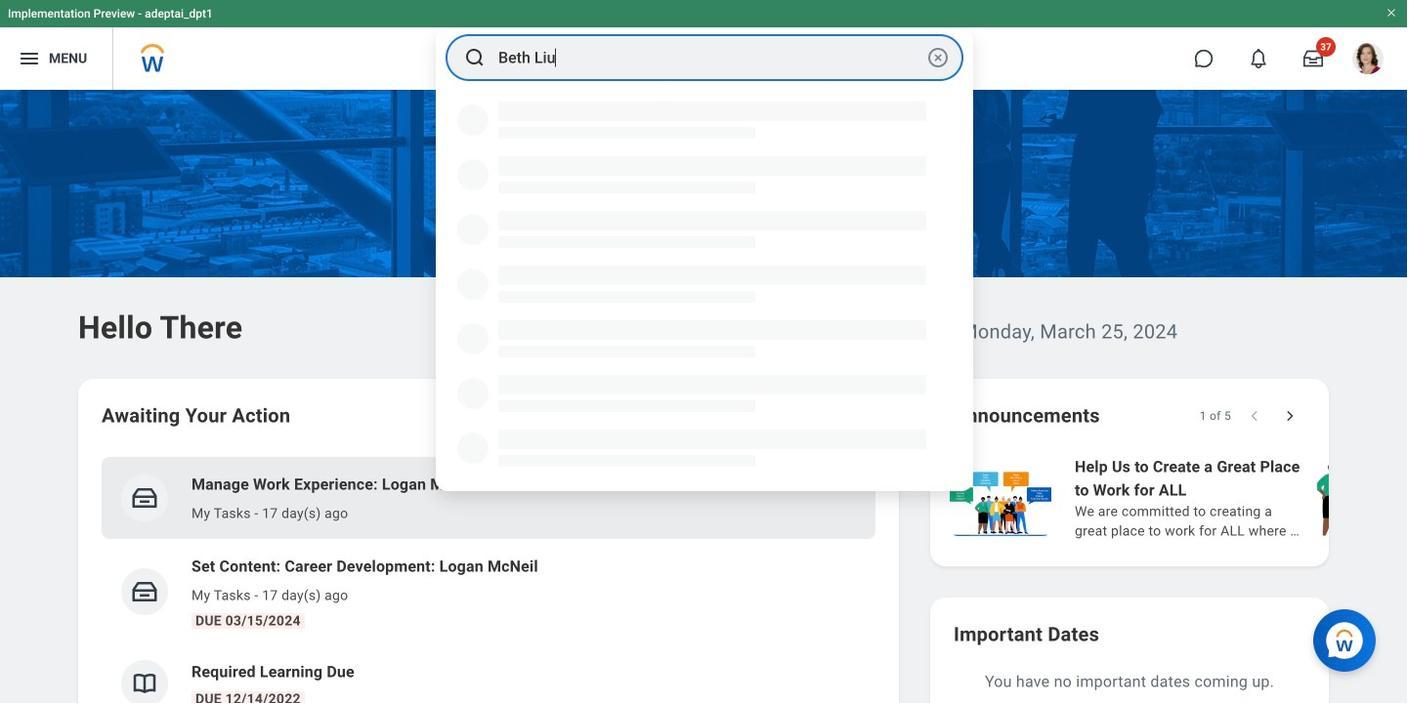 Task type: describe. For each thing, give the bounding box(es) containing it.
Search Workday  search field
[[499, 36, 923, 79]]

0 horizontal spatial list
[[102, 457, 876, 704]]

close environment banner image
[[1386, 7, 1398, 19]]

1 horizontal spatial list
[[946, 454, 1408, 543]]

1 inbox image from the top
[[130, 484, 159, 513]]

profile logan mcneil image
[[1353, 43, 1384, 78]]

justify image
[[18, 47, 41, 70]]

search image
[[463, 46, 487, 69]]

notifications large image
[[1249, 49, 1269, 68]]



Task type: vqa. For each thing, say whether or not it's contained in the screenshot.
Chevron Left Small image
yes



Task type: locate. For each thing, give the bounding box(es) containing it.
book open image
[[130, 670, 159, 699]]

inbox image
[[130, 484, 159, 513], [130, 578, 159, 607]]

inbox large image
[[1304, 49, 1323, 68]]

list
[[946, 454, 1408, 543], [102, 457, 876, 704]]

x circle image
[[927, 46, 950, 69]]

2 inbox image from the top
[[130, 578, 159, 607]]

0 vertical spatial inbox image
[[130, 484, 159, 513]]

status
[[1200, 409, 1232, 424]]

chevron right small image
[[1280, 407, 1300, 426]]

main content
[[0, 90, 1408, 704]]

1 vertical spatial inbox image
[[130, 578, 159, 607]]

list item
[[102, 457, 876, 540]]

chevron left small image
[[1245, 407, 1265, 426]]

banner
[[0, 0, 1408, 90]]

None search field
[[436, 28, 974, 492]]



